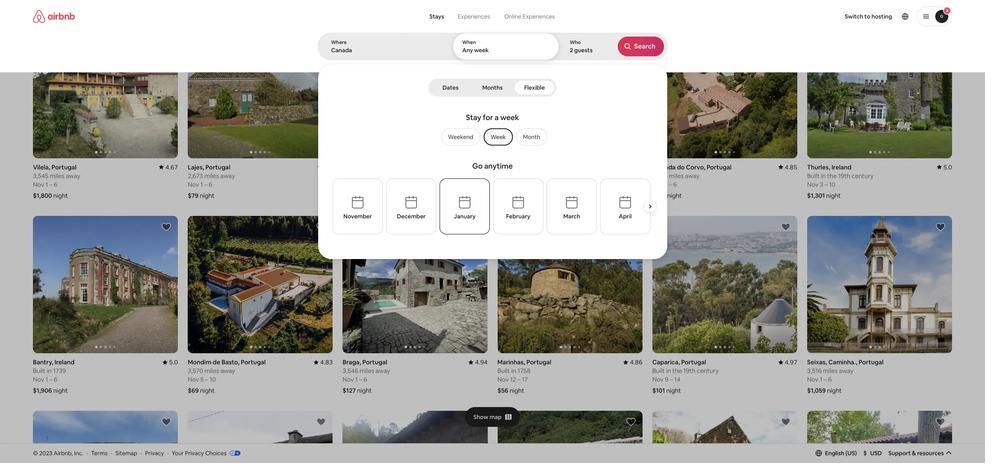 Task type: describe. For each thing, give the bounding box(es) containing it.
months
[[483, 84, 503, 91]]

9
[[665, 376, 669, 384]]

1758
[[518, 367, 531, 375]]

county
[[498, 163, 519, 171]]

week
[[491, 133, 506, 141]]

4.85 out of 5 average rating image
[[779, 163, 798, 171]]

4.83
[[320, 359, 333, 367]]

english (us)
[[825, 450, 857, 457]]

2,673
[[188, 172, 203, 180]]

world
[[633, 53, 646, 59]]

$1,301
[[807, 192, 825, 200]]

17
[[522, 376, 528, 384]]

4.85
[[785, 163, 798, 171]]

14
[[675, 376, 681, 384]]

away inside mondim de basto, portugal 3,570 miles away nov 5 – 10 $69 night
[[221, 367, 235, 375]]

nov inside miranda do corvo, portugal 3,585 miles away nov 1 – 6 $138 night
[[653, 181, 664, 188]]

5.0 for thurles, ireland built in the 19th century nov 3 – 10 $1,301 night
[[944, 163, 953, 171]]

portugal inside braga, portugal 3,546 miles away nov 1 – 6 $127 night
[[362, 359, 387, 367]]

boats
[[664, 53, 678, 59]]

the inside the county donegal, ireland built in the 19th century jun 16 – 21 $524 night
[[518, 172, 527, 180]]

any
[[462, 47, 473, 54]]

month
[[523, 133, 540, 141]]

Where field
[[331, 47, 439, 54]]

portugal inside mondim de basto, portugal 3,570 miles away nov 5 – 10 $69 night
[[241, 359, 266, 367]]

$138
[[653, 192, 666, 200]]

add to wishlist: clifden, ireland image
[[161, 418, 171, 428]]

go
[[472, 161, 483, 171]]

earth homes
[[312, 53, 341, 59]]

caparica, portugal built in the 19th century nov 9 – 14 $101 night
[[653, 359, 719, 395]]

containers
[[570, 53, 595, 59]]

online experiences link
[[497, 8, 562, 25]]

dates
[[443, 84, 459, 91]]

experiences button
[[451, 8, 497, 25]]

6 for lajes, portugal
[[209, 181, 212, 188]]

5.0 for bantry, ireland built in 1739 nov 1 – 6 $1,906 night
[[169, 359, 178, 367]]

– inside the county donegal, ireland built in the 19th century jun 16 – 21 $524 night
[[517, 181, 520, 188]]

caparica,
[[653, 359, 680, 367]]

century for caparica, portugal built in the 19th century nov 9 – 14 $101 night
[[697, 367, 719, 375]]

away inside miranda do corvo, portugal 3,585 miles away nov 1 – 6 $138 night
[[685, 172, 700, 180]]

choices
[[205, 450, 227, 457]]

1 for lajes, portugal
[[200, 181, 203, 188]]

19th for caparica, portugal built in the 19th century nov 9 – 14 $101 night
[[684, 367, 696, 375]]

the inside caparica, portugal built in the 19th century nov 9 – 14 $101 night
[[673, 367, 682, 375]]

6 for vilela, portugal
[[54, 181, 57, 188]]

usd
[[871, 450, 882, 457]]

night inside seixas, caminha., portugal 3,516 miles away nov 1 – 6 $1,059 night
[[827, 387, 842, 395]]

english
[[825, 450, 845, 457]]

4 · from the left
[[167, 450, 169, 457]]

april button
[[600, 179, 651, 235]]

2023
[[39, 450, 52, 457]]

none search field containing stay for a week
[[318, 0, 668, 259]]

night inside lajes, portugal 2,673 miles away nov 1 – 6 $79 night
[[200, 192, 215, 200]]

caminha.,
[[829, 359, 858, 367]]

add to wishlist: fajã grande, portugal image
[[626, 418, 636, 428]]

$763 night
[[343, 192, 373, 200]]

2 inside who 2 guests
[[570, 47, 573, 54]]

1 privacy from the left
[[145, 450, 164, 457]]

3,516
[[807, 367, 822, 375]]

lajes,
[[188, 163, 204, 171]]

© 2023 airbnb, inc. ·
[[33, 450, 88, 457]]

earth
[[312, 53, 324, 59]]

airbnb,
[[54, 450, 73, 457]]

lajes, portugal 2,673 miles away nov 1 – 6 $79 night
[[188, 163, 235, 200]]

stays tab panel
[[318, 33, 668, 259]]

2 · from the left
[[111, 450, 112, 457]]

portugal inside lajes, portugal 2,673 miles away nov 1 – 6 $79 night
[[206, 163, 230, 171]]

stay
[[466, 113, 481, 122]]

february
[[506, 213, 531, 220]]

march
[[564, 213, 580, 220]]

support
[[889, 450, 911, 457]]

away inside braga, portugal 3,546 miles away nov 1 – 6 $127 night
[[376, 367, 390, 375]]

dates button
[[430, 80, 471, 95]]

miles inside miranda do corvo, portugal 3,585 miles away nov 1 – 6 $138 night
[[669, 172, 684, 180]]

nov inside vilela, portugal 3,545 miles away nov 1 – 6 $1,800 night
[[33, 181, 44, 188]]

away right 3,239
[[376, 172, 390, 180]]

night inside mondim de basto, portugal 3,570 miles away nov 5 – 10 $69 night
[[200, 387, 215, 395]]

profile element
[[571, 0, 953, 33]]

terms · sitemap · privacy ·
[[91, 450, 169, 457]]

built for caparica, portugal
[[653, 367, 665, 375]]

terms link
[[91, 450, 108, 457]]

jun
[[498, 181, 508, 188]]

top
[[608, 53, 617, 59]]

miranda
[[653, 163, 676, 171]]

basto,
[[222, 359, 240, 367]]

april
[[619, 213, 632, 220]]

support & resources
[[889, 450, 944, 457]]

1 for vilela, portugal
[[46, 181, 48, 188]]

– inside caparica, portugal built in the 19th century nov 9 – 14 $101 night
[[670, 376, 673, 384]]

add to wishlist: bantry, ireland image
[[161, 222, 171, 232]]

group inside the stay for a week group
[[438, 128, 547, 146]]

night inside braga, portugal 3,546 miles away nov 1 – 6 $127 night
[[357, 387, 372, 395]]

december button
[[386, 179, 437, 235]]

ireland for bantry, ireland
[[55, 359, 75, 367]]

&
[[912, 450, 916, 457]]

add to wishlist: county donegal, ireland image
[[626, 27, 636, 37]]

stays button
[[423, 8, 451, 25]]

nov inside braga, portugal 3,546 miles away nov 1 – 6 $127 night
[[343, 376, 354, 384]]

3,546
[[343, 367, 358, 375]]

county donegal, ireland built in the 19th century jun 16 – 21 $524 night
[[498, 163, 568, 200]]

4.67
[[166, 163, 178, 171]]

add to wishlist: caparica, portugal image
[[781, 222, 791, 232]]

nov inside marinhas, portugal built in 1758 nov 12 – 17 $56 night
[[498, 376, 509, 384]]

miles inside vilela, portugal 3,545 miles away nov 1 – 6 $1,800 night
[[50, 172, 64, 180]]

miles inside lajes, portugal 2,673 miles away nov 1 – 6 $79 night
[[204, 172, 219, 180]]

night right $763
[[358, 192, 373, 200]]

miles right 3,239
[[360, 172, 374, 180]]

– inside lajes, portugal 2,673 miles away nov 1 – 6 $79 night
[[204, 181, 207, 188]]

iconic
[[443, 53, 456, 59]]

6 for bantry, ireland
[[54, 376, 57, 384]]

a
[[495, 113, 499, 122]]

your privacy choices
[[172, 450, 227, 457]]

mondim
[[188, 359, 212, 367]]

16
[[509, 181, 515, 188]]

– inside bantry, ireland built in 1739 nov 1 – 6 $1,906 night
[[49, 376, 53, 384]]

the inside thurles, ireland built in the 19th century nov 3 – 10 $1,301 night
[[828, 172, 837, 180]]

nov inside bantry, ireland built in 1739 nov 1 – 6 $1,906 night
[[33, 376, 44, 384]]

5
[[200, 376, 204, 384]]

when any week
[[462, 39, 489, 54]]

spaces
[[540, 53, 556, 59]]

5.0 out of 5 average rating image for bantry, ireland built in 1739 nov 1 – 6 $1,906 night
[[163, 359, 178, 367]]

3
[[820, 181, 824, 188]]

3,585
[[653, 172, 668, 180]]

2 inside 2 dropdown button
[[946, 8, 949, 13]]

– inside marinhas, portugal built in 1758 nov 12 – 17 $56 night
[[518, 376, 521, 384]]

nov inside seixas, caminha., portugal 3,516 miles away nov 1 – 6 $1,059 night
[[807, 376, 819, 384]]

terms
[[91, 450, 108, 457]]

hosting
[[872, 13, 892, 20]]

2 experiences from the left
[[523, 13, 555, 20]]

portugal inside marinhas, portugal built in 1758 nov 12 – 17 $56 night
[[527, 359, 552, 367]]

in for thurles, ireland
[[821, 172, 826, 180]]

add to wishlist: mondim de basto, portugal image
[[316, 222, 326, 232]]

stays
[[430, 13, 444, 20]]

away inside seixas, caminha., portugal 3,516 miles away nov 1 – 6 $1,059 night
[[839, 367, 854, 375]]

4.86
[[630, 359, 643, 367]]

$101
[[653, 387, 665, 395]]

4.97
[[785, 359, 798, 367]]

– inside seixas, caminha., portugal 3,516 miles away nov 1 – 6 $1,059 night
[[824, 376, 827, 384]]

week inside when any week
[[474, 47, 489, 54]]

to
[[865, 13, 871, 20]]



Task type: vqa. For each thing, say whether or not it's contained in the screenshot.
the at
no



Task type: locate. For each thing, give the bounding box(es) containing it.
go anytime group
[[333, 158, 660, 249]]

· left your at the bottom left of the page
[[167, 450, 169, 457]]

5.0 out of 5 average rating image for thurles, ireland built in the 19th century nov 3 – 10 $1,301 night
[[937, 163, 953, 171]]

week right a
[[501, 113, 519, 122]]

in up 16
[[511, 172, 516, 180]]

donegal,
[[520, 163, 546, 171]]

night down 5
[[200, 387, 215, 395]]

night inside bantry, ireland built in 1739 nov 1 – 6 $1,906 night
[[53, 387, 68, 395]]

· right terms link at the bottom of the page
[[111, 450, 112, 457]]

for
[[483, 113, 493, 122]]

6 for braga, portugal
[[364, 376, 367, 384]]

in for marinhas, portugal
[[511, 367, 516, 375]]

portugal right caminha.,
[[859, 359, 884, 367]]

built inside marinhas, portugal built in 1758 nov 12 – 17 $56 night
[[498, 367, 510, 375]]

privacy
[[145, 450, 164, 457], [185, 450, 204, 457]]

4.67 out of 5 average rating image
[[159, 163, 178, 171]]

portugal right basto,
[[241, 359, 266, 367]]

miles down de
[[205, 367, 219, 375]]

2 horizontal spatial century
[[852, 172, 874, 180]]

night inside vilela, portugal 3,545 miles away nov 1 – 6 $1,800 night
[[53, 192, 68, 200]]

show map
[[474, 414, 502, 421]]

portugal
[[52, 163, 76, 171], [206, 163, 230, 171], [707, 163, 732, 171], [527, 359, 552, 367], [241, 359, 266, 367], [362, 359, 387, 367], [682, 359, 706, 367], [859, 359, 884, 367]]

week inside group
[[501, 113, 519, 122]]

in up 3
[[821, 172, 826, 180]]

1739
[[53, 367, 66, 375]]

tab list inside stays tab panel
[[430, 79, 555, 97]]

·
[[87, 450, 88, 457], [111, 450, 112, 457], [141, 450, 142, 457], [167, 450, 169, 457]]

your privacy choices link
[[172, 450, 241, 458]]

10
[[829, 181, 836, 188], [210, 376, 216, 384]]

away inside vilela, portugal 3,545 miles away nov 1 – 6 $1,800 night
[[66, 172, 80, 180]]

night down 21
[[513, 192, 528, 200]]

· right the inc. on the bottom left
[[87, 450, 88, 457]]

add to wishlist: ballyconneely, ireland image
[[471, 27, 481, 37]]

2 horizontal spatial 19th
[[838, 172, 851, 180]]

creative
[[519, 53, 539, 59]]

10 right 3
[[829, 181, 836, 188]]

©
[[33, 450, 38, 457]]

miles inside seixas, caminha., portugal 3,516 miles away nov 1 – 6 $1,059 night
[[823, 367, 838, 375]]

iconic cities
[[443, 53, 470, 59]]

built for marinhas, portugal
[[498, 367, 510, 375]]

nov down 3,516
[[807, 376, 819, 384]]

6 inside vilela, portugal 3,545 miles away nov 1 – 6 $1,800 night
[[54, 181, 57, 188]]

century inside the county donegal, ireland built in the 19th century jun 16 – 21 $524 night
[[542, 172, 564, 180]]

1 inside bantry, ireland built in 1739 nov 1 – 6 $1,906 night
[[46, 376, 48, 384]]

week right any
[[474, 47, 489, 54]]

century inside caparica, portugal built in the 19th century nov 9 – 14 $101 night
[[697, 367, 719, 375]]

the down thurles, at the top right of page
[[828, 172, 837, 180]]

night inside thurles, ireland built in the 19th century nov 3 – 10 $1,301 night
[[827, 192, 841, 200]]

None search field
[[318, 0, 668, 259]]

nov inside lajes, portugal 2,673 miles away nov 1 – 6 $79 night
[[188, 181, 199, 188]]

miles down caminha.,
[[823, 367, 838, 375]]

1 inside braga, portugal 3,546 miles away nov 1 – 6 $127 night
[[355, 376, 358, 384]]

portugal inside caparica, portugal built in the 19th century nov 9 – 14 $101 night
[[682, 359, 706, 367]]

thurles,
[[807, 163, 831, 171]]

sitemap
[[115, 450, 137, 457]]

in inside thurles, ireland built in the 19th century nov 3 – 10 $1,301 night
[[821, 172, 826, 180]]

$524
[[498, 192, 512, 200]]

0 vertical spatial week
[[474, 47, 489, 54]]

miles right 3,546
[[360, 367, 374, 375]]

marinhas,
[[498, 359, 525, 367]]

experiences inside button
[[458, 13, 490, 20]]

19th inside the county donegal, ireland built in the 19th century jun 16 – 21 $524 night
[[529, 172, 541, 180]]

nov inside caparica, portugal built in the 19th century nov 9 – 14 $101 night
[[653, 376, 664, 384]]

ireland
[[548, 163, 568, 171], [832, 163, 852, 171], [55, 359, 75, 367]]

1 up $1,906
[[46, 376, 48, 384]]

where
[[331, 39, 347, 46]]

0 horizontal spatial century
[[542, 172, 564, 180]]

night right $1,800
[[53, 192, 68, 200]]

5.0 out of 5 average rating image
[[472, 163, 488, 171]]

2 privacy from the left
[[185, 450, 204, 457]]

show
[[474, 414, 489, 421]]

the right of
[[624, 53, 632, 59]]

built inside bantry, ireland built in 1739 nov 1 – 6 $1,906 night
[[33, 367, 45, 375]]

6 inside lajes, portugal 2,673 miles away nov 1 – 6 $79 night
[[209, 181, 212, 188]]

the up 14
[[673, 367, 682, 375]]

century
[[542, 172, 564, 180], [852, 172, 874, 180], [697, 367, 719, 375]]

nov down 3,546
[[343, 376, 354, 384]]

1 horizontal spatial 2
[[946, 8, 949, 13]]

add to wishlist: fermoy, ireland image
[[781, 418, 791, 428]]

1
[[46, 181, 48, 188], [200, 181, 203, 188], [665, 181, 668, 188], [46, 376, 48, 384], [355, 376, 358, 384], [820, 376, 823, 384]]

$56
[[498, 387, 508, 395]]

1 inside vilela, portugal 3,545 miles away nov 1 – 6 $1,800 night
[[46, 181, 48, 188]]

built for bantry, ireland
[[33, 367, 45, 375]]

add to wishlist: seixas, caminha., portugal image
[[936, 222, 946, 232]]

1 horizontal spatial experiences
[[523, 13, 555, 20]]

4.9 out of 5 average rating image
[[318, 163, 333, 171]]

stay for a week group
[[359, 110, 627, 158]]

4.94
[[475, 359, 488, 367]]

0 horizontal spatial ireland
[[55, 359, 75, 367]]

– inside thurles, ireland built in the 19th century nov 3 – 10 $1,301 night
[[825, 181, 828, 188]]

in up 9 on the right of the page
[[666, 367, 671, 375]]

3,239 miles away
[[343, 172, 390, 180]]

3,570
[[188, 367, 203, 375]]

portugal inside vilela, portugal 3,545 miles away nov 1 – 6 $1,800 night
[[52, 163, 76, 171]]

1 horizontal spatial 5.0
[[479, 163, 488, 171]]

in for bantry, ireland
[[47, 367, 52, 375]]

1 inside lajes, portugal 2,673 miles away nov 1 – 6 $79 night
[[200, 181, 203, 188]]

3,545
[[33, 172, 48, 180]]

portugal right 'lajes,'
[[206, 163, 230, 171]]

tab list
[[430, 79, 555, 97]]

miles down do
[[669, 172, 684, 180]]

1 for bantry, ireland
[[46, 376, 48, 384]]

0 horizontal spatial 5.0 out of 5 average rating image
[[163, 359, 178, 367]]

19th for thurles, ireland built in the 19th century nov 3 – 10 $1,301 night
[[838, 172, 851, 180]]

built for thurles, ireland
[[807, 172, 820, 180]]

in for caparica, portugal
[[666, 367, 671, 375]]

1 vertical spatial 2
[[570, 47, 573, 54]]

1 inside seixas, caminha., portugal 3,516 miles away nov 1 – 6 $1,059 night
[[820, 376, 823, 384]]

12
[[510, 376, 516, 384]]

in up 12
[[511, 367, 516, 375]]

4.94 out of 5 average rating image
[[469, 359, 488, 367]]

built inside thurles, ireland built in the 19th century nov 3 – 10 $1,301 night
[[807, 172, 820, 180]]

2 horizontal spatial ireland
[[832, 163, 852, 171]]

homes
[[325, 53, 341, 59]]

10 for nov 5 – 10
[[210, 376, 216, 384]]

portugal right "caparica,"
[[682, 359, 706, 367]]

bantry,
[[33, 359, 53, 367]]

1 vertical spatial 10
[[210, 376, 216, 384]]

corvo,
[[686, 163, 706, 171]]

1 for braga, portugal
[[355, 376, 358, 384]]

portugal right braga,
[[362, 359, 387, 367]]

away right 3,546
[[376, 367, 390, 375]]

1 horizontal spatial century
[[697, 367, 719, 375]]

0 horizontal spatial 19th
[[529, 172, 541, 180]]

$1,906
[[33, 387, 52, 395]]

miles inside braga, portugal 3,546 miles away nov 1 – 6 $127 night
[[360, 367, 374, 375]]

online
[[505, 13, 522, 20]]

nov down 3,545
[[33, 181, 44, 188]]

night down 14
[[667, 387, 681, 395]]

group containing iconic cities
[[33, 33, 811, 65]]

add to wishlist: castlemaine, ireland image
[[316, 418, 326, 428]]

miles
[[50, 172, 64, 180], [204, 172, 219, 180], [360, 172, 374, 180], [669, 172, 684, 180], [205, 367, 219, 375], [360, 367, 374, 375], [823, 367, 838, 375]]

night down 12
[[510, 387, 524, 395]]

– inside braga, portugal 3,546 miles away nov 1 – 6 $127 night
[[359, 376, 362, 384]]

nov left 12
[[498, 376, 509, 384]]

what can we help you find? tab list
[[423, 8, 497, 25]]

nov left 3
[[807, 181, 819, 188]]

0 vertical spatial 10
[[829, 181, 836, 188]]

portugal right corvo,
[[707, 163, 732, 171]]

flexible button
[[514, 80, 555, 95]]

portugal inside seixas, caminha., portugal 3,516 miles away nov 1 – 6 $1,059 night
[[859, 359, 884, 367]]

away
[[66, 172, 80, 180], [220, 172, 235, 180], [376, 172, 390, 180], [685, 172, 700, 180], [221, 367, 235, 375], [376, 367, 390, 375], [839, 367, 854, 375]]

10 for nov 3 – 10
[[829, 181, 836, 188]]

miranda do corvo, portugal 3,585 miles away nov 1 – 6 $138 night
[[653, 163, 732, 200]]

march button
[[547, 179, 597, 235]]

6
[[54, 181, 57, 188], [209, 181, 212, 188], [674, 181, 677, 188], [54, 376, 57, 384], [364, 376, 367, 384], [828, 376, 832, 384]]

built down "caparica,"
[[653, 367, 665, 375]]

guests
[[575, 47, 593, 54]]

– inside miranda do corvo, portugal 3,585 miles away nov 1 – 6 $138 night
[[669, 181, 672, 188]]

– inside mondim de basto, portugal 3,570 miles away nov 5 – 10 $69 night
[[205, 376, 208, 384]]

$1,800
[[33, 192, 52, 200]]

$69
[[188, 387, 199, 395]]

1 inside miranda do corvo, portugal 3,585 miles away nov 1 – 6 $138 night
[[665, 181, 668, 188]]

show map button
[[465, 408, 520, 427]]

tab list containing dates
[[430, 79, 555, 97]]

$763
[[343, 192, 357, 200]]

away down basto,
[[221, 367, 235, 375]]

1 down 3,546
[[355, 376, 358, 384]]

century inside thurles, ireland built in the 19th century nov 3 – 10 $1,301 night
[[852, 172, 874, 180]]

ireland inside thurles, ireland built in the 19th century nov 3 – 10 $1,301 night
[[832, 163, 852, 171]]

nov inside thurles, ireland built in the 19th century nov 3 – 10 $1,301 night
[[807, 181, 819, 188]]

0 horizontal spatial 10
[[210, 376, 216, 384]]

add to wishlist: lajes, portugal image
[[316, 27, 326, 37]]

in inside bantry, ireland built in 1739 nov 1 – 6 $1,906 night
[[47, 367, 52, 375]]

built inside the county donegal, ireland built in the 19th century jun 16 – 21 $524 night
[[498, 172, 510, 180]]

0 horizontal spatial week
[[474, 47, 489, 54]]

1 horizontal spatial week
[[501, 113, 519, 122]]

the
[[624, 53, 632, 59], [518, 172, 527, 180], [828, 172, 837, 180], [673, 367, 682, 375]]

–
[[49, 181, 53, 188], [517, 181, 520, 188], [204, 181, 207, 188], [669, 181, 672, 188], [825, 181, 828, 188], [49, 376, 53, 384], [518, 376, 521, 384], [205, 376, 208, 384], [359, 376, 362, 384], [670, 376, 673, 384], [824, 376, 827, 384]]

$79
[[188, 192, 199, 200]]

night right $1,059
[[827, 387, 842, 395]]

switch
[[845, 13, 864, 20]]

0 vertical spatial 5.0 out of 5 average rating image
[[937, 163, 953, 171]]

1 down 3,545
[[46, 181, 48, 188]]

built inside caparica, portugal built in the 19th century nov 9 – 14 $101 night
[[653, 367, 665, 375]]

away inside lajes, portugal 2,673 miles away nov 1 – 6 $79 night
[[220, 172, 235, 180]]

in
[[511, 172, 516, 180], [821, 172, 826, 180], [47, 367, 52, 375], [511, 367, 516, 375], [666, 367, 671, 375]]

nov down 3,585 on the right of the page
[[653, 181, 664, 188]]

1 vertical spatial week
[[501, 113, 519, 122]]

built down thurles, at the top right of page
[[807, 172, 820, 180]]

10 inside thurles, ireland built in the 19th century nov 3 – 10 $1,301 night
[[829, 181, 836, 188]]

of
[[618, 53, 623, 59]]

experiences up add to wishlist: ballyconneely, ireland image
[[458, 13, 490, 20]]

(us)
[[846, 450, 857, 457]]

1 experiences from the left
[[458, 13, 490, 20]]

privacy right your at the bottom left of the page
[[185, 450, 204, 457]]

1 horizontal spatial ireland
[[548, 163, 568, 171]]

add to wishlist: campo, portugal image
[[936, 418, 946, 428]]

in inside the county donegal, ireland built in the 19th century jun 16 – 21 $524 night
[[511, 172, 516, 180]]

night inside caparica, portugal built in the 19th century nov 9 – 14 $101 night
[[667, 387, 681, 395]]

– inside vilela, portugal 3,545 miles away nov 1 – 6 $1,800 night
[[49, 181, 53, 188]]

0 horizontal spatial 5.0
[[169, 359, 178, 367]]

0 horizontal spatial experiences
[[458, 13, 490, 20]]

english (us) button
[[816, 450, 857, 457]]

portugal right vilela,
[[52, 163, 76, 171]]

sitemap link
[[115, 450, 137, 457]]

19th inside caparica, portugal built in the 19th century nov 9 – 14 $101 night
[[684, 367, 696, 375]]

1 · from the left
[[87, 450, 88, 457]]

6 inside miranda do corvo, portugal 3,585 miles away nov 1 – 6 $138 night
[[674, 181, 677, 188]]

anytime
[[484, 161, 513, 171]]

10 right 5
[[210, 376, 216, 384]]

nov left 9 on the right of the page
[[653, 376, 664, 384]]

in inside marinhas, portugal built in 1758 nov 12 – 17 $56 night
[[511, 367, 516, 375]]

de
[[213, 359, 220, 367]]

nov left 5
[[188, 376, 199, 384]]

1 down 3,585 on the right of the page
[[665, 181, 668, 188]]

away down caminha.,
[[839, 367, 854, 375]]

0 horizontal spatial privacy
[[145, 450, 164, 457]]

$ usd
[[864, 450, 882, 457]]

away down corvo,
[[685, 172, 700, 180]]

experiences
[[458, 13, 490, 20], [523, 13, 555, 20]]

night inside miranda do corvo, portugal 3,585 miles away nov 1 – 6 $138 night
[[667, 192, 682, 200]]

1 horizontal spatial 10
[[829, 181, 836, 188]]

group containing weekend
[[438, 128, 547, 146]]

4.83 out of 5 average rating image
[[314, 359, 333, 367]]

the up 21
[[518, 172, 527, 180]]

6 inside seixas, caminha., portugal 3,516 miles away nov 1 – 6 $1,059 night
[[828, 376, 832, 384]]

1 down 3,516
[[820, 376, 823, 384]]

2 horizontal spatial 5.0
[[944, 163, 953, 171]]

built down "bantry,"
[[33, 367, 45, 375]]

10 inside mondim de basto, portugal 3,570 miles away nov 5 – 10 $69 night
[[210, 376, 216, 384]]

nov up $1,906
[[33, 376, 44, 384]]

january button
[[440, 179, 490, 235]]

bantry, ireland built in 1739 nov 1 – 6 $1,906 night
[[33, 359, 75, 395]]

online experiences
[[505, 13, 555, 20]]

miles inside mondim de basto, portugal 3,570 miles away nov 5 – 10 $69 night
[[205, 367, 219, 375]]

1 horizontal spatial 5.0 out of 5 average rating image
[[937, 163, 953, 171]]

nov down 2,673 in the left top of the page
[[188, 181, 199, 188]]

who
[[570, 39, 581, 46]]

built up jun
[[498, 172, 510, 180]]

braga,
[[343, 359, 361, 367]]

ireland inside the county donegal, ireland built in the 19th century jun 16 – 21 $524 night
[[548, 163, 568, 171]]

braga, portugal 3,546 miles away nov 1 – 6 $127 night
[[343, 359, 390, 395]]

5.0 out of 5 average rating image
[[937, 163, 953, 171], [163, 359, 178, 367]]

miles right 2,673 in the left top of the page
[[204, 172, 219, 180]]

1 vertical spatial 5.0 out of 5 average rating image
[[163, 359, 178, 367]]

creative spaces
[[519, 53, 556, 59]]

night right $1,906
[[53, 387, 68, 395]]

away right 2,673 in the left top of the page
[[220, 172, 235, 180]]

the inside 'group'
[[624, 53, 632, 59]]

4.86 out of 5 average rating image
[[624, 359, 643, 367]]

away right 3,545
[[66, 172, 80, 180]]

night right $127
[[357, 387, 372, 395]]

ireland inside bantry, ireland built in 1739 nov 1 – 6 $1,906 night
[[55, 359, 75, 367]]

in inside caparica, portugal built in the 19th century nov 9 – 14 $101 night
[[666, 367, 671, 375]]

vilela, portugal 3,545 miles away nov 1 – 6 $1,800 night
[[33, 163, 80, 200]]

vilela,
[[33, 163, 50, 171]]

ireland right thurles, at the top right of page
[[832, 163, 852, 171]]

group
[[33, 21, 178, 158], [188, 21, 333, 158], [343, 21, 633, 158], [498, 21, 643, 158], [653, 21, 798, 158], [807, 21, 953, 158], [33, 33, 811, 65], [438, 128, 547, 146], [33, 216, 178, 354], [188, 216, 478, 354], [343, 216, 633, 354], [498, 216, 643, 354], [653, 216, 798, 354], [807, 216, 953, 354], [33, 411, 178, 464], [188, 411, 333, 464], [343, 411, 488, 464], [498, 411, 643, 464], [653, 411, 798, 464], [807, 411, 953, 464]]

portugal inside miranda do corvo, portugal 3,585 miles away nov 1 – 6 $138 night
[[707, 163, 732, 171]]

4.97 out of 5 average rating image
[[779, 359, 798, 367]]

19th inside thurles, ireland built in the 19th century nov 3 – 10 $1,301 night
[[838, 172, 851, 180]]

weekend
[[448, 133, 474, 141]]

privacy left your at the bottom left of the page
[[145, 450, 164, 457]]

night inside the county donegal, ireland built in the 19th century jun 16 – 21 $524 night
[[513, 192, 528, 200]]

ireland right donegal,
[[548, 163, 568, 171]]

in left 1739
[[47, 367, 52, 375]]

night right $1,301
[[827, 192, 841, 200]]

ireland for thurles, ireland
[[832, 163, 852, 171]]

0 vertical spatial 2
[[946, 8, 949, 13]]

seixas, caminha., portugal 3,516 miles away nov 1 – 6 $1,059 night
[[807, 359, 884, 395]]

night right $138
[[667, 192, 682, 200]]

night inside marinhas, portugal built in 1758 nov 12 – 17 $56 night
[[510, 387, 524, 395]]

ireland up 1739
[[55, 359, 75, 367]]

· left privacy link
[[141, 450, 142, 457]]

3 · from the left
[[141, 450, 142, 457]]

november button
[[333, 179, 383, 235]]

century for thurles, ireland built in the 19th century nov 3 – 10 $1,301 night
[[852, 172, 874, 180]]

miles right 3,545
[[50, 172, 64, 180]]

privacy inside your privacy choices link
[[185, 450, 204, 457]]

1 horizontal spatial privacy
[[185, 450, 204, 457]]

0 horizontal spatial 2
[[570, 47, 573, 54]]

flexible
[[524, 84, 545, 91]]

1 horizontal spatial 19th
[[684, 367, 696, 375]]

night right $79
[[200, 192, 215, 200]]

nov inside mondim de basto, portugal 3,570 miles away nov 5 – 10 $69 night
[[188, 376, 199, 384]]

experiences right online
[[523, 13, 555, 20]]

built down marinhas,
[[498, 367, 510, 375]]

map
[[490, 414, 502, 421]]

1 down 2,673 in the left top of the page
[[200, 181, 203, 188]]

portugal up 1758
[[527, 359, 552, 367]]

6 inside bantry, ireland built in 1739 nov 1 – 6 $1,906 night
[[54, 376, 57, 384]]

6 inside braga, portugal 3,546 miles away nov 1 – 6 $127 night
[[364, 376, 367, 384]]

add to wishlist: viana do castelo, portugal image
[[471, 418, 481, 428]]



